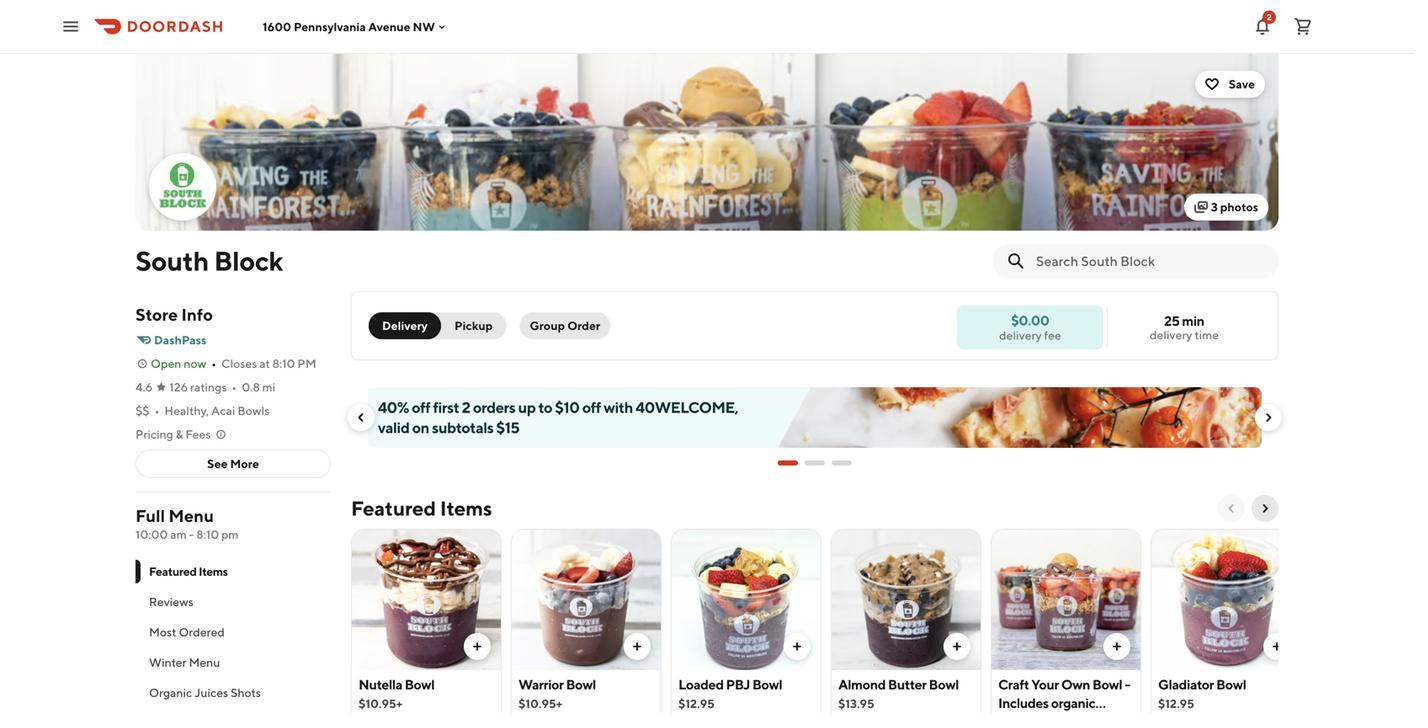 Task type: locate. For each thing, give the bounding box(es) containing it.
1 vertical spatial previous button of carousel image
[[1225, 502, 1239, 515]]

add item to cart image
[[1111, 640, 1124, 653], [1271, 640, 1284, 653]]

off right $10
[[582, 398, 601, 416]]

previous button of carousel image
[[355, 411, 368, 424], [1225, 502, 1239, 515]]

2 add item to cart image from the left
[[1271, 640, 1284, 653]]

3 bowl from the left
[[753, 677, 783, 693]]

bowl
[[405, 677, 435, 693], [566, 677, 596, 693], [753, 677, 783, 693], [929, 677, 959, 693], [1093, 677, 1123, 693], [1217, 677, 1247, 693]]

8:10 left pm
[[196, 528, 219, 541]]

$15
[[496, 419, 520, 437]]

order
[[568, 319, 601, 333]]

0 vertical spatial items
[[440, 496, 492, 520]]

1 horizontal spatial delivery
[[1150, 328, 1193, 342]]

add item to cart image for loaded pbj bowl
[[791, 640, 804, 653]]

2 bowl from the left
[[566, 677, 596, 693]]

add item to cart image inside craft your own bowl - includes organi button
[[1111, 640, 1124, 653]]

0 horizontal spatial delivery
[[1000, 328, 1042, 342]]

0 horizontal spatial add item to cart image
[[1111, 640, 1124, 653]]

bowl right the warrior at the left of page
[[566, 677, 596, 693]]

1 horizontal spatial items
[[440, 496, 492, 520]]

save
[[1229, 77, 1256, 91]]

featured items
[[351, 496, 492, 520], [149, 565, 228, 579]]

0 horizontal spatial previous button of carousel image
[[355, 411, 368, 424]]

menu inside button
[[189, 656, 220, 669]]

1 horizontal spatial $12.95
[[1159, 697, 1195, 711]]

4 bowl from the left
[[929, 677, 959, 693]]

select promotional banner element
[[778, 448, 852, 478]]

bowl right butter
[[929, 677, 959, 693]]

0 horizontal spatial 2
[[462, 398, 470, 416]]

featured
[[351, 496, 436, 520], [149, 565, 197, 579]]

almond butter bowl $13.95
[[839, 677, 959, 711]]

$12.95
[[679, 697, 715, 711], [1159, 697, 1195, 711]]

3 photos button
[[1185, 194, 1269, 221]]

nutella
[[359, 677, 402, 693]]

$13.95
[[839, 697, 875, 711]]

-
[[189, 528, 194, 541], [1125, 677, 1131, 693]]

pricing
[[136, 427, 173, 441]]

1600
[[263, 20, 291, 33]]

south block image
[[136, 54, 1279, 231], [151, 155, 215, 219]]

5 bowl from the left
[[1093, 677, 1123, 693]]

1 vertical spatial 2
[[462, 398, 470, 416]]

2 right "first" at the left bottom of the page
[[462, 398, 470, 416]]

acai
[[211, 404, 235, 418]]

1 vertical spatial •
[[232, 380, 237, 394]]

warrior bowl image
[[512, 529, 661, 670]]

menu
[[169, 506, 214, 526], [189, 656, 220, 669]]

1 horizontal spatial •
[[211, 357, 216, 371]]

avenue
[[369, 20, 411, 33]]

1 horizontal spatial featured
[[351, 496, 436, 520]]

0 horizontal spatial 8:10
[[196, 528, 219, 541]]

6 bowl from the left
[[1217, 677, 1247, 693]]

gladiator bowl $12.95
[[1159, 677, 1247, 711]]

- right own
[[1125, 677, 1131, 693]]

3 photos
[[1212, 200, 1259, 214]]

orders
[[473, 398, 516, 416]]

featured items up reviews
[[149, 565, 228, 579]]

bowl inside craft your own bowl - includes organi
[[1093, 677, 1123, 693]]

0 horizontal spatial -
[[189, 528, 194, 541]]

featured items down on
[[351, 496, 492, 520]]

8:10 inside the full menu 10:00 am - 8:10 pm
[[196, 528, 219, 541]]

0 horizontal spatial $12.95
[[679, 697, 715, 711]]

store
[[136, 305, 178, 325]]

gladiator
[[1159, 677, 1215, 693]]

8:10 right the at
[[273, 357, 295, 371]]

1 horizontal spatial add item to cart image
[[1271, 640, 1284, 653]]

featured items heading
[[351, 495, 492, 522]]

126 ratings •
[[170, 380, 237, 394]]

$10.95+ down nutella
[[359, 697, 403, 711]]

1 $10.95+ from the left
[[359, 697, 403, 711]]

items up reviews button
[[199, 565, 228, 579]]

bowl inside warrior bowl $10.95+
[[566, 677, 596, 693]]

craft
[[999, 677, 1030, 693]]

2 left 0 items, open order cart icon
[[1267, 12, 1272, 22]]

$10
[[555, 398, 580, 416]]

featured inside heading
[[351, 496, 436, 520]]

next button of carousel image
[[1262, 411, 1276, 424]]

0 vertical spatial featured
[[351, 496, 436, 520]]

0 vertical spatial -
[[189, 528, 194, 541]]

2 $10.95+ from the left
[[519, 697, 563, 711]]

featured down valid
[[351, 496, 436, 520]]

10:00
[[136, 528, 168, 541]]

am
[[170, 528, 187, 541]]

bowl right nutella
[[405, 677, 435, 693]]

menu inside the full menu 10:00 am - 8:10 pm
[[169, 506, 214, 526]]

previous button of carousel image left next button of carousel icon
[[1225, 502, 1239, 515]]

menu for winter
[[189, 656, 220, 669]]

1 horizontal spatial previous button of carousel image
[[1225, 502, 1239, 515]]

1 vertical spatial 8:10
[[196, 528, 219, 541]]

delivery left fee
[[1000, 328, 1042, 342]]

1 horizontal spatial featured items
[[351, 496, 492, 520]]

- inside the full menu 10:00 am - 8:10 pm
[[189, 528, 194, 541]]

delivery inside '25 min delivery time'
[[1150, 328, 1193, 342]]

items
[[440, 496, 492, 520], [199, 565, 228, 579]]

items down subtotals
[[440, 496, 492, 520]]

1 vertical spatial -
[[1125, 677, 1131, 693]]

0 vertical spatial menu
[[169, 506, 214, 526]]

1 $12.95 from the left
[[679, 697, 715, 711]]

$10.95+ inside warrior bowl $10.95+
[[519, 697, 563, 711]]

0 horizontal spatial off
[[412, 398, 431, 416]]

add item to cart image
[[471, 640, 484, 653], [631, 640, 644, 653], [791, 640, 804, 653], [951, 640, 964, 653]]

bowl right pbj
[[753, 677, 783, 693]]

0 items, open order cart image
[[1294, 16, 1314, 37]]

bowls
[[238, 404, 270, 418]]

bowl inside almond butter bowl $13.95
[[929, 677, 959, 693]]

1 bowl from the left
[[405, 677, 435, 693]]

4.6
[[136, 380, 153, 394]]

pbj
[[726, 677, 750, 693]]

includes
[[999, 695, 1049, 711]]

add item to cart image for gladiator bowl image
[[1271, 640, 1284, 653]]

previous button of carousel image left 40%
[[355, 411, 368, 424]]

ratings
[[190, 380, 227, 394]]

most ordered button
[[136, 617, 331, 648]]

delivery
[[1150, 328, 1193, 342], [1000, 328, 1042, 342]]

winter menu
[[149, 656, 220, 669]]

1 horizontal spatial 8:10
[[273, 357, 295, 371]]

menu up am
[[169, 506, 214, 526]]

2
[[1267, 12, 1272, 22], [462, 398, 470, 416]]

3 add item to cart image from the left
[[791, 640, 804, 653]]

$10.95+ inside "nutella bowl $10.95+"
[[359, 697, 403, 711]]

• right $$
[[155, 404, 160, 418]]

store info
[[136, 305, 213, 325]]

0 horizontal spatial featured items
[[149, 565, 228, 579]]

0 vertical spatial featured items
[[351, 496, 492, 520]]

1 horizontal spatial $10.95+
[[519, 697, 563, 711]]

off up on
[[412, 398, 431, 416]]

1600 pennsylvania avenue nw button
[[263, 20, 449, 33]]

organic juices shots button
[[136, 678, 331, 708]]

$10.95+
[[359, 697, 403, 711], [519, 697, 563, 711]]

add item to cart image for craft your own bowl - includes organic granola image
[[1111, 640, 1124, 653]]

fee
[[1045, 328, 1062, 342]]

bowl right gladiator
[[1217, 677, 1247, 693]]

delivery left time
[[1150, 328, 1193, 342]]

0 vertical spatial previous button of carousel image
[[355, 411, 368, 424]]

2 vertical spatial •
[[155, 404, 160, 418]]

first
[[433, 398, 459, 416]]

1 add item to cart image from the left
[[1111, 640, 1124, 653]]

on
[[412, 419, 429, 437]]

$12.95 down gladiator
[[1159, 697, 1195, 711]]

4 add item to cart image from the left
[[951, 640, 964, 653]]

1 horizontal spatial off
[[582, 398, 601, 416]]

full menu 10:00 am - 8:10 pm
[[136, 506, 239, 541]]

$$ • healthy, acai bowls
[[136, 404, 270, 418]]

$12.95 down loaded
[[679, 697, 715, 711]]

2 add item to cart image from the left
[[631, 640, 644, 653]]

2 $12.95 from the left
[[1159, 697, 1195, 711]]

0 vertical spatial 8:10
[[273, 357, 295, 371]]

$10.95+ down the warrior at the left of page
[[519, 697, 563, 711]]

• left 0.8
[[232, 380, 237, 394]]

0 horizontal spatial $10.95+
[[359, 697, 403, 711]]

1 horizontal spatial -
[[1125, 677, 1131, 693]]

- right am
[[189, 528, 194, 541]]

• right now
[[211, 357, 216, 371]]

photos
[[1221, 200, 1259, 214]]

$$
[[136, 404, 149, 418]]

0 vertical spatial •
[[211, 357, 216, 371]]

- inside craft your own bowl - includes organi
[[1125, 677, 1131, 693]]

off
[[412, 398, 431, 416], [582, 398, 601, 416]]

bowl right own
[[1093, 677, 1123, 693]]

reviews button
[[136, 587, 331, 617]]

min
[[1183, 313, 1205, 329]]

0 vertical spatial 2
[[1267, 12, 1272, 22]]

1 add item to cart image from the left
[[471, 640, 484, 653]]

menu up the organic juices shots
[[189, 656, 220, 669]]

1 vertical spatial menu
[[189, 656, 220, 669]]

featured up reviews
[[149, 565, 197, 579]]

Item Search search field
[[1037, 252, 1266, 270]]

40welcome,
[[636, 398, 739, 416]]

0 horizontal spatial items
[[199, 565, 228, 579]]

open now
[[151, 357, 206, 371]]

0 horizontal spatial featured
[[149, 565, 197, 579]]

$12.95 inside loaded pbj bowl $12.95
[[679, 697, 715, 711]]

2 horizontal spatial •
[[232, 380, 237, 394]]

pricing & fees button
[[136, 426, 228, 443]]

0 horizontal spatial •
[[155, 404, 160, 418]]

fees
[[186, 427, 211, 441]]



Task type: vqa. For each thing, say whether or not it's contained in the screenshot.
at
yes



Task type: describe. For each thing, give the bounding box(es) containing it.
block
[[214, 245, 283, 277]]

craft your own bowl - includes organi
[[999, 677, 1131, 713]]

warrior bowl $10.95+
[[519, 677, 596, 711]]

1600 pennsylvania avenue nw
[[263, 20, 435, 33]]

0.8
[[242, 380, 260, 394]]

group order button
[[520, 312, 611, 339]]

Delivery radio
[[369, 312, 441, 339]]

$10.95+ for nutella
[[359, 697, 403, 711]]

almond butter bowl image
[[832, 529, 981, 670]]

items inside featured items heading
[[440, 496, 492, 520]]

delivery inside $0.00 delivery fee
[[1000, 328, 1042, 342]]

organic juices shots
[[149, 686, 261, 700]]

pm
[[298, 357, 317, 371]]

add item to cart image for almond butter bowl
[[951, 640, 964, 653]]

gladiator bowl image
[[1152, 529, 1301, 670]]

0.8 mi
[[242, 380, 275, 394]]

ordered
[[179, 625, 225, 639]]

25 min delivery time
[[1150, 313, 1219, 342]]

more
[[230, 457, 259, 471]]

delivery
[[382, 319, 428, 333]]

winter menu button
[[136, 648, 331, 678]]

1 vertical spatial items
[[199, 565, 228, 579]]

$0.00 delivery fee
[[1000, 312, 1062, 342]]

nutella bowl $10.95+
[[359, 677, 435, 711]]

full
[[136, 506, 165, 526]]

pickup
[[455, 319, 493, 333]]

juices
[[195, 686, 228, 700]]

Pickup radio
[[431, 312, 506, 339]]

almond
[[839, 677, 886, 693]]

126
[[170, 380, 188, 394]]

save button
[[1196, 71, 1266, 98]]

south
[[136, 245, 209, 277]]

most
[[149, 625, 176, 639]]

1 off from the left
[[412, 398, 431, 416]]

pennsylvania
[[294, 20, 366, 33]]

order methods option group
[[369, 312, 506, 339]]

south block
[[136, 245, 283, 277]]

your
[[1032, 677, 1059, 693]]

&
[[176, 427, 183, 441]]

add item to cart image for warrior bowl
[[631, 640, 644, 653]]

most ordered
[[149, 625, 225, 639]]

loaded pbj bowl image
[[672, 529, 821, 670]]

1 vertical spatial featured
[[149, 565, 197, 579]]

nutella bowl image
[[352, 529, 501, 670]]

group
[[530, 319, 565, 333]]

$10.95+ for warrior
[[519, 697, 563, 711]]

butter
[[888, 677, 927, 693]]

notification bell image
[[1253, 16, 1273, 37]]

1 horizontal spatial 2
[[1267, 12, 1272, 22]]

dashpass
[[154, 333, 207, 347]]

up
[[518, 398, 536, 416]]

pricing & fees
[[136, 427, 211, 441]]

to
[[539, 398, 553, 416]]

see more
[[207, 457, 259, 471]]

loaded pbj bowl $12.95
[[679, 677, 783, 711]]

next button of carousel image
[[1259, 502, 1272, 515]]

open menu image
[[61, 16, 81, 37]]

2 off from the left
[[582, 398, 601, 416]]

nw
[[413, 20, 435, 33]]

own
[[1062, 677, 1091, 693]]

bowl inside gladiator bowl $12.95
[[1217, 677, 1247, 693]]

pm
[[221, 528, 239, 541]]

mi
[[262, 380, 275, 394]]

now
[[184, 357, 206, 371]]

40%
[[378, 398, 409, 416]]

craft your own bowl - includes organic granola image
[[992, 529, 1141, 670]]

time
[[1195, 328, 1219, 342]]

craft your own bowl - includes organi button
[[991, 529, 1142, 713]]

at
[[260, 357, 270, 371]]

loaded
[[679, 677, 724, 693]]

40% off first 2 orders up to $10 off with 40welcome, valid on subtotals $15
[[378, 398, 739, 437]]

add item to cart image for nutella bowl
[[471, 640, 484, 653]]

warrior
[[519, 677, 564, 693]]

$0.00
[[1012, 312, 1050, 328]]

shots
[[231, 686, 261, 700]]

25
[[1165, 313, 1180, 329]]

with
[[604, 398, 633, 416]]

- for menu
[[189, 528, 194, 541]]

valid
[[378, 419, 410, 437]]

see more button
[[136, 451, 330, 477]]

- for your
[[1125, 677, 1131, 693]]

subtotals
[[432, 419, 494, 437]]

menu for full
[[169, 506, 214, 526]]

info
[[181, 305, 213, 325]]

bowl inside loaded pbj bowl $12.95
[[753, 677, 783, 693]]

closes
[[221, 357, 257, 371]]

1 vertical spatial featured items
[[149, 565, 228, 579]]

bowl inside "nutella bowl $10.95+"
[[405, 677, 435, 693]]

• closes at 8:10 pm
[[211, 357, 317, 371]]

reviews
[[149, 595, 194, 609]]

open
[[151, 357, 181, 371]]

2 inside 40% off first 2 orders up to $10 off with 40welcome, valid on subtotals $15
[[462, 398, 470, 416]]

$12.95 inside gladiator bowl $12.95
[[1159, 697, 1195, 711]]

see
[[207, 457, 228, 471]]

healthy,
[[165, 404, 209, 418]]

winter
[[149, 656, 187, 669]]

group order
[[530, 319, 601, 333]]



